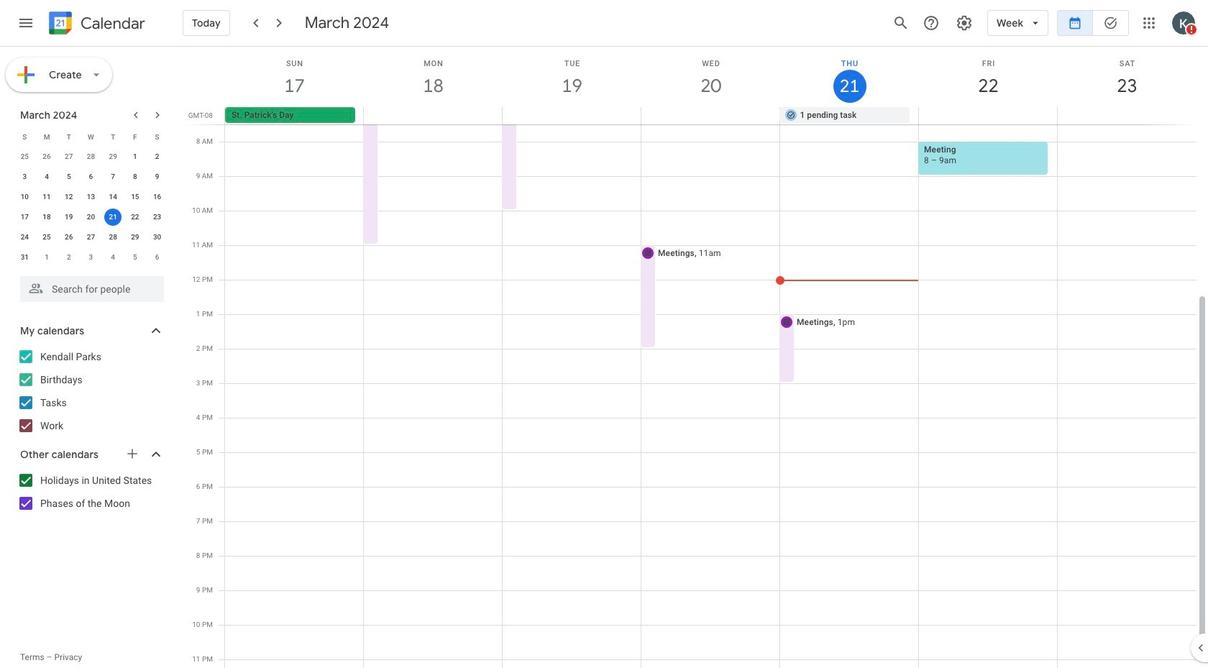 Task type: describe. For each thing, give the bounding box(es) containing it.
april 1 element
[[38, 249, 55, 266]]

february 28 element
[[82, 148, 100, 165]]

heading inside calendar element
[[78, 15, 145, 32]]

1 element
[[127, 148, 144, 165]]

march 2024 grid
[[14, 127, 168, 268]]

february 29 element
[[104, 148, 122, 165]]

other calendars list
[[3, 469, 178, 515]]

28 element
[[104, 229, 122, 246]]

15 element
[[127, 189, 144, 206]]

21, today element
[[104, 209, 122, 226]]

april 2 element
[[60, 249, 78, 266]]

april 5 element
[[127, 249, 144, 266]]

17 element
[[16, 209, 33, 226]]

cell inside march 2024 grid
[[102, 207, 124, 227]]

2 element
[[149, 148, 166, 165]]

8 element
[[127, 168, 144, 186]]

settings menu image
[[956, 14, 974, 32]]

calendar element
[[46, 9, 145, 40]]

29 element
[[127, 229, 144, 246]]

30 element
[[149, 229, 166, 246]]

26 element
[[60, 229, 78, 246]]

february 27 element
[[60, 148, 78, 165]]

18 element
[[38, 209, 55, 226]]

27 element
[[82, 229, 100, 246]]

12 element
[[60, 189, 78, 206]]

22 element
[[127, 209, 144, 226]]

14 element
[[104, 189, 122, 206]]

Search for people text field
[[29, 276, 155, 302]]



Task type: vqa. For each thing, say whether or not it's contained in the screenshot.
HOLIDAYS IN COSTA RICA tree item
no



Task type: locate. For each thing, give the bounding box(es) containing it.
31 element
[[16, 249, 33, 266]]

19 element
[[60, 209, 78, 226]]

10 element
[[16, 189, 33, 206]]

february 25 element
[[16, 148, 33, 165]]

april 6 element
[[149, 249, 166, 266]]

row group
[[14, 147, 168, 268]]

25 element
[[38, 229, 55, 246]]

23 element
[[149, 209, 166, 226]]

april 4 element
[[104, 249, 122, 266]]

24 element
[[16, 229, 33, 246]]

5 element
[[60, 168, 78, 186]]

4 element
[[38, 168, 55, 186]]

grid
[[184, 47, 1209, 668]]

add other calendars image
[[125, 447, 140, 461]]

main drawer image
[[17, 14, 35, 32]]

11 element
[[38, 189, 55, 206]]

13 element
[[82, 189, 100, 206]]

3 element
[[16, 168, 33, 186]]

cell
[[364, 107, 503, 124], [503, 107, 641, 124], [641, 107, 780, 124], [919, 107, 1058, 124], [1058, 107, 1197, 124], [102, 207, 124, 227]]

february 26 element
[[38, 148, 55, 165]]

None search field
[[0, 271, 178, 302]]

20 element
[[82, 209, 100, 226]]

9 element
[[149, 168, 166, 186]]

7 element
[[104, 168, 122, 186]]

april 3 element
[[82, 249, 100, 266]]

my calendars list
[[3, 345, 178, 437]]

heading
[[78, 15, 145, 32]]

6 element
[[82, 168, 100, 186]]

16 element
[[149, 189, 166, 206]]

row
[[219, 107, 1209, 124], [14, 127, 168, 147], [14, 147, 168, 167], [14, 167, 168, 187], [14, 187, 168, 207], [14, 207, 168, 227], [14, 227, 168, 247], [14, 247, 168, 268]]



